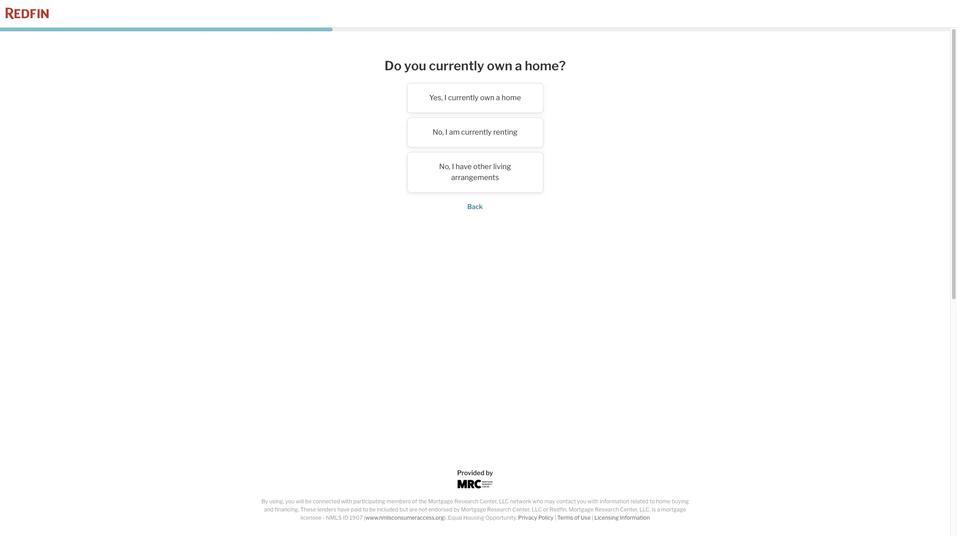 Task type: vqa. For each thing, say whether or not it's contained in the screenshot.
13% "And"
no



Task type: describe. For each thing, give the bounding box(es) containing it.
www.nmlsconsumeraccess.org link
[[365, 515, 444, 522]]

of for members
[[412, 499, 417, 505]]

1 horizontal spatial research
[[487, 507, 511, 514]]

lenders
[[317, 507, 336, 514]]

buying
[[672, 499, 689, 505]]

1 horizontal spatial be
[[369, 507, 376, 514]]

llc.
[[639, 507, 651, 514]]

financing.
[[275, 507, 299, 514]]

by
[[261, 499, 268, 505]]

do you currently own a home?
[[385, 58, 566, 74]]

yes,
[[429, 93, 443, 102]]

endorsed
[[428, 507, 453, 514]]

policy
[[538, 515, 554, 522]]

mortgage
[[661, 507, 686, 514]]

information
[[600, 499, 629, 505]]

2 horizontal spatial research
[[595, 507, 619, 514]]

i for have
[[452, 162, 454, 171]]

paid
[[351, 507, 362, 514]]

using,
[[269, 499, 284, 505]]

related
[[631, 499, 648, 505]]

renting
[[493, 128, 518, 136]]

i for am
[[445, 128, 448, 136]]

).
[[444, 515, 447, 522]]

home inside by using, you will be connected with participating members of the mortgage research center, llc network who may contact you with information related to home buying and financing. these lenders have paid to be included but are not endorsed by mortgage research center, llc or redfin. mortgage research center, llc. is a mortgage licensee - nmls id 1907 (
[[656, 499, 671, 505]]

-
[[323, 515, 325, 522]]

no, i am currently renting
[[433, 128, 518, 136]]

privacy policy link
[[518, 515, 554, 522]]

i for currently
[[444, 93, 447, 102]]

no, for no, i am currently renting
[[433, 128, 444, 136]]

2 horizontal spatial mortgage
[[569, 507, 594, 514]]

information
[[620, 515, 650, 522]]

connected
[[313, 499, 340, 505]]

privacy
[[518, 515, 537, 522]]

provided
[[457, 470, 484, 477]]

but
[[400, 507, 408, 514]]

0 horizontal spatial research
[[454, 499, 478, 505]]

1 | from the left
[[555, 515, 556, 522]]

may
[[545, 499, 555, 505]]

no, i have other living arrangements
[[439, 162, 511, 182]]

2 horizontal spatial you
[[577, 499, 587, 505]]

participating
[[353, 499, 385, 505]]

1907
[[350, 515, 363, 522]]

0 horizontal spatial mortgage
[[428, 499, 453, 505]]

1 vertical spatial llc
[[532, 507, 542, 514]]

1 horizontal spatial mortgage
[[461, 507, 486, 514]]

licensing information link
[[594, 515, 650, 522]]

yes, i currently own a home
[[429, 93, 521, 102]]

housing
[[463, 515, 484, 522]]

1 horizontal spatial you
[[404, 58, 426, 74]]

or
[[543, 507, 548, 514]]

by using, you will be connected with participating members of the mortgage research center, llc network who may contact you with information related to home buying and financing. these lenders have paid to be included but are not endorsed by mortgage research center, llc or redfin. mortgage research center, llc. is a mortgage licensee - nmls id 1907 (
[[261, 499, 689, 522]]

www.nmlsconsumeraccess.org ). equal housing opportunity. privacy policy | terms of use | licensing information
[[365, 515, 650, 522]]

2 vertical spatial currently
[[461, 128, 492, 136]]

network
[[510, 499, 531, 505]]

provided by
[[457, 470, 493, 477]]

am
[[449, 128, 460, 136]]

who
[[533, 499, 543, 505]]

home inside option group
[[502, 93, 521, 102]]



Task type: locate. For each thing, give the bounding box(es) containing it.
i up the arrangements
[[452, 162, 454, 171]]

have inside by using, you will be connected with participating members of the mortgage research center, llc network who may contact you with information related to home buying and financing. these lenders have paid to be included but are not endorsed by mortgage research center, llc or redfin. mortgage research center, llc. is a mortgage licensee - nmls id 1907 (
[[337, 507, 350, 514]]

own
[[487, 58, 512, 74], [480, 93, 495, 102]]

home
[[502, 93, 521, 102], [656, 499, 671, 505]]

a inside option group
[[496, 93, 500, 102]]

1 vertical spatial have
[[337, 507, 350, 514]]

back
[[468, 203, 483, 211]]

0 vertical spatial be
[[305, 499, 312, 505]]

home up mortgage
[[656, 499, 671, 505]]

0 horizontal spatial a
[[496, 93, 500, 102]]

i right yes,
[[444, 93, 447, 102]]

0 vertical spatial no,
[[433, 128, 444, 136]]

be down 'participating'
[[369, 507, 376, 514]]

by up 'mortgage research center' image
[[486, 470, 493, 477]]

1 vertical spatial currently
[[448, 93, 479, 102]]

1 vertical spatial i
[[445, 128, 448, 136]]

research up licensing
[[595, 507, 619, 514]]

1 horizontal spatial have
[[456, 162, 472, 171]]

i
[[444, 93, 447, 102], [445, 128, 448, 136], [452, 162, 454, 171]]

by
[[486, 470, 493, 477], [454, 507, 460, 514]]

to
[[650, 499, 655, 505], [363, 507, 368, 514]]

no, down am
[[439, 162, 450, 171]]

1 vertical spatial to
[[363, 507, 368, 514]]

use
[[581, 515, 591, 522]]

the
[[419, 499, 427, 505]]

contact
[[556, 499, 576, 505]]

1 horizontal spatial to
[[650, 499, 655, 505]]

1 horizontal spatial by
[[486, 470, 493, 477]]

you right do
[[404, 58, 426, 74]]

1 horizontal spatial with
[[588, 499, 599, 505]]

1 horizontal spatial home
[[656, 499, 671, 505]]

currently up yes, i currently own a home
[[429, 58, 484, 74]]

currently for i
[[448, 93, 479, 102]]

0 vertical spatial a
[[496, 93, 500, 102]]

0 horizontal spatial be
[[305, 499, 312, 505]]

of
[[412, 499, 417, 505], [574, 515, 580, 522]]

by up equal
[[454, 507, 460, 514]]

you right contact at the right bottom of the page
[[577, 499, 587, 505]]

1 horizontal spatial |
[[592, 515, 593, 522]]

0 horizontal spatial home
[[502, 93, 521, 102]]

1 vertical spatial home
[[656, 499, 671, 505]]

nmls
[[326, 515, 342, 522]]

of left use
[[574, 515, 580, 522]]

research up opportunity.
[[487, 507, 511, 514]]

you
[[404, 58, 426, 74], [285, 499, 295, 505], [577, 499, 587, 505]]

i inside no, i have other living arrangements
[[452, 162, 454, 171]]

1 vertical spatial of
[[574, 515, 580, 522]]

do you currently own a home? option group
[[294, 83, 657, 193]]

have
[[456, 162, 472, 171], [337, 507, 350, 514]]

a
[[496, 93, 500, 102], [657, 507, 660, 514]]

mortgage up endorsed
[[428, 499, 453, 505]]

currently right yes,
[[448, 93, 479, 102]]

mortgage up housing
[[461, 507, 486, 514]]

0 vertical spatial by
[[486, 470, 493, 477]]

0 horizontal spatial to
[[363, 507, 368, 514]]

to up (
[[363, 507, 368, 514]]

id
[[343, 515, 348, 522]]

of left the
[[412, 499, 417, 505]]

be
[[305, 499, 312, 505], [369, 507, 376, 514]]

no, left am
[[433, 128, 444, 136]]

with
[[341, 499, 352, 505], [588, 499, 599, 505]]

1 vertical spatial no,
[[439, 162, 450, 171]]

by inside by using, you will be connected with participating members of the mortgage research center, llc network who may contact you with information related to home buying and financing. these lenders have paid to be included but are not endorsed by mortgage research center, llc or redfin. mortgage research center, llc. is a mortgage licensee - nmls id 1907 (
[[454, 507, 460, 514]]

back button
[[468, 203, 483, 211]]

1 horizontal spatial of
[[574, 515, 580, 522]]

0 horizontal spatial by
[[454, 507, 460, 514]]

0 horizontal spatial you
[[285, 499, 295, 505]]

own for a home?
[[487, 58, 512, 74]]

1 vertical spatial be
[[369, 507, 376, 514]]

(
[[364, 515, 365, 522]]

mortgage up use
[[569, 507, 594, 514]]

mortgage
[[428, 499, 453, 505], [461, 507, 486, 514], [569, 507, 594, 514]]

have up the arrangements
[[456, 162, 472, 171]]

own for a
[[480, 93, 495, 102]]

no,
[[433, 128, 444, 136], [439, 162, 450, 171]]

no, for no, i have other living arrangements
[[439, 162, 450, 171]]

0 vertical spatial to
[[650, 499, 655, 505]]

have up id
[[337, 507, 350, 514]]

currently right am
[[461, 128, 492, 136]]

opportunity.
[[486, 515, 517, 522]]

| down redfin.
[[555, 515, 556, 522]]

center, down network
[[512, 507, 531, 514]]

currently
[[429, 58, 484, 74], [448, 93, 479, 102], [461, 128, 492, 136]]

0 horizontal spatial have
[[337, 507, 350, 514]]

0 vertical spatial currently
[[429, 58, 484, 74]]

no, inside no, i have other living arrangements
[[439, 162, 450, 171]]

0 vertical spatial llc
[[499, 499, 509, 505]]

1 vertical spatial own
[[480, 93, 495, 102]]

own inside option group
[[480, 93, 495, 102]]

with up paid
[[341, 499, 352, 505]]

a home?
[[515, 58, 566, 74]]

licensee
[[300, 515, 321, 522]]

not
[[419, 507, 427, 514]]

living
[[493, 162, 511, 171]]

2 vertical spatial i
[[452, 162, 454, 171]]

0 vertical spatial home
[[502, 93, 521, 102]]

you up financing. on the bottom left
[[285, 499, 295, 505]]

of inside by using, you will be connected with participating members of the mortgage research center, llc network who may contact you with information related to home buying and financing. these lenders have paid to be included but are not endorsed by mortgage research center, llc or redfin. mortgage research center, llc. is a mortgage licensee - nmls id 1907 (
[[412, 499, 417, 505]]

own up yes, i currently own a home
[[487, 58, 512, 74]]

to up is
[[650, 499, 655, 505]]

included
[[377, 507, 398, 514]]

research up housing
[[454, 499, 478, 505]]

llc up opportunity.
[[499, 499, 509, 505]]

with up use
[[588, 499, 599, 505]]

these
[[300, 507, 316, 514]]

0 horizontal spatial |
[[555, 515, 556, 522]]

other
[[473, 162, 492, 171]]

have inside no, i have other living arrangements
[[456, 162, 472, 171]]

www.nmlsconsumeraccess.org
[[365, 515, 444, 522]]

2 | from the left
[[592, 515, 593, 522]]

0 vertical spatial i
[[444, 93, 447, 102]]

do
[[385, 58, 402, 74]]

0 vertical spatial own
[[487, 58, 512, 74]]

0 vertical spatial of
[[412, 499, 417, 505]]

terms
[[557, 515, 573, 522]]

| right use
[[592, 515, 593, 522]]

2 with from the left
[[588, 499, 599, 505]]

redfin.
[[550, 507, 568, 514]]

0 horizontal spatial center,
[[480, 499, 498, 505]]

0 vertical spatial have
[[456, 162, 472, 171]]

licensing
[[594, 515, 619, 522]]

|
[[555, 515, 556, 522], [592, 515, 593, 522]]

1 horizontal spatial a
[[657, 507, 660, 514]]

are
[[409, 507, 417, 514]]

of for terms
[[574, 515, 580, 522]]

a inside by using, you will be connected with participating members of the mortgage research center, llc network who may contact you with information related to home buying and financing. these lenders have paid to be included but are not endorsed by mortgage research center, llc or redfin. mortgage research center, llc. is a mortgage licensee - nmls id 1907 (
[[657, 507, 660, 514]]

center,
[[480, 499, 498, 505], [512, 507, 531, 514], [620, 507, 638, 514]]

llc up privacy policy link
[[532, 507, 542, 514]]

1 horizontal spatial llc
[[532, 507, 542, 514]]

1 vertical spatial by
[[454, 507, 460, 514]]

is
[[652, 507, 656, 514]]

members
[[387, 499, 411, 505]]

mortgage research center image
[[457, 480, 493, 489]]

be up these
[[305, 499, 312, 505]]

own down do you currently own a home?
[[480, 93, 495, 102]]

arrangements
[[451, 173, 499, 182]]

a right is
[[657, 507, 660, 514]]

center, up information
[[620, 507, 638, 514]]

i left am
[[445, 128, 448, 136]]

home up renting
[[502, 93, 521, 102]]

1 with from the left
[[341, 499, 352, 505]]

center, up opportunity.
[[480, 499, 498, 505]]

will
[[296, 499, 304, 505]]

1 horizontal spatial center,
[[512, 507, 531, 514]]

equal
[[448, 515, 462, 522]]

terms of use link
[[557, 515, 591, 522]]

1 vertical spatial a
[[657, 507, 660, 514]]

llc
[[499, 499, 509, 505], [532, 507, 542, 514]]

0 horizontal spatial with
[[341, 499, 352, 505]]

2 horizontal spatial center,
[[620, 507, 638, 514]]

a up renting
[[496, 93, 500, 102]]

research
[[454, 499, 478, 505], [487, 507, 511, 514], [595, 507, 619, 514]]

and
[[264, 507, 273, 514]]

0 horizontal spatial of
[[412, 499, 417, 505]]

currently for you
[[429, 58, 484, 74]]

0 horizontal spatial llc
[[499, 499, 509, 505]]



